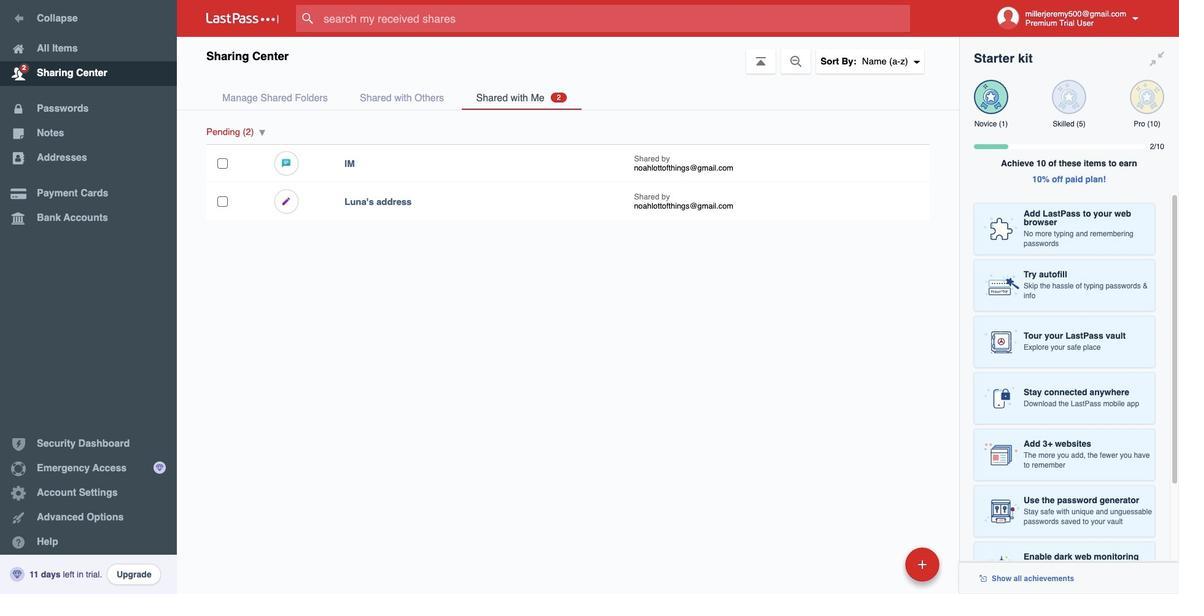 Task type: describe. For each thing, give the bounding box(es) containing it.
vault options navigation
[[177, 37, 959, 74]]

search my received shares text field
[[296, 5, 934, 32]]



Task type: vqa. For each thing, say whether or not it's contained in the screenshot.
text field
no



Task type: locate. For each thing, give the bounding box(es) containing it.
Search search field
[[296, 5, 934, 32]]

main navigation navigation
[[0, 0, 177, 595]]

lastpass image
[[206, 13, 279, 24]]

new item navigation
[[901, 544, 947, 595]]

new item image
[[918, 561, 927, 569]]



